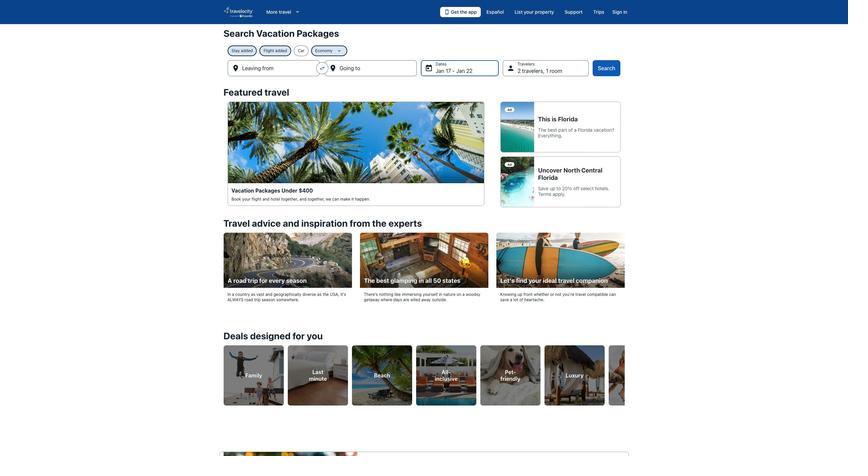 Task type: describe. For each thing, give the bounding box(es) containing it.
download the app button image
[[444, 9, 450, 15]]

travelocity logo image
[[224, 7, 253, 17]]

previous image
[[220, 369, 228, 377]]

travel advice and inspiration from the experts region
[[220, 214, 629, 315]]



Task type: locate. For each thing, give the bounding box(es) containing it.
swap origin and destination values image
[[319, 65, 325, 71]]

main content
[[0, 24, 848, 456]]

next image
[[621, 369, 629, 377]]

featured travel region
[[220, 83, 629, 214]]



Task type: vqa. For each thing, say whether or not it's contained in the screenshot.
TRAVELOCITY LOGO
yes



